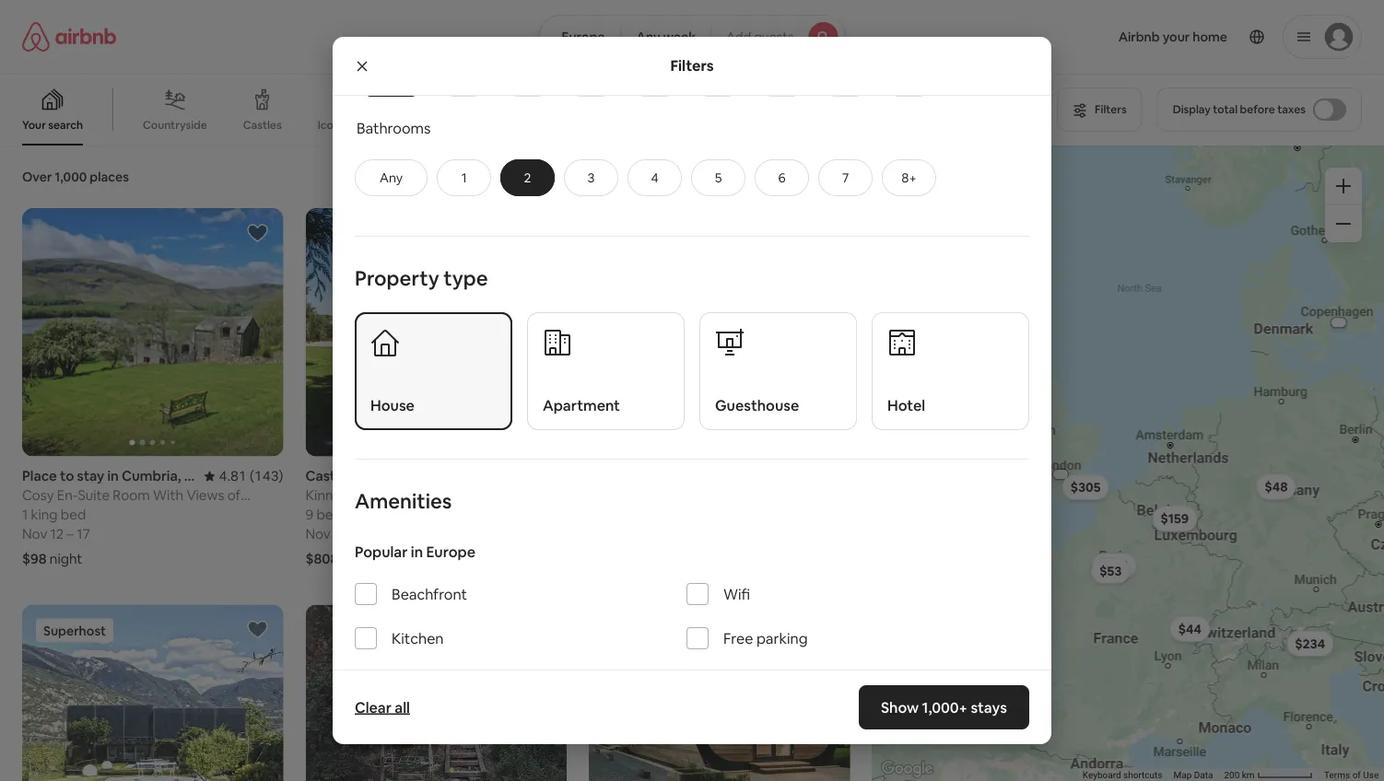 Task type: describe. For each thing, give the bounding box(es) containing it.
iconic
[[318, 118, 349, 132]]

dec
[[363, 525, 388, 543]]

europe inside 'button'
[[562, 29, 605, 45]]

4.81 out of 5 average rating,  143 reviews image
[[204, 467, 283, 485]]

countryside
[[143, 118, 207, 132]]

terms of use
[[1325, 770, 1379, 781]]

8+
[[902, 169, 917, 186]]

guesthouse button
[[700, 312, 857, 431]]

add
[[727, 29, 752, 45]]

google image
[[877, 758, 938, 782]]

1 for 1
[[462, 169, 467, 186]]

free parking
[[724, 629, 808, 648]]

$44 button
[[1170, 617, 1210, 643]]

bed & breakfasts
[[409, 118, 497, 132]]

5
[[715, 169, 722, 186]]

3
[[588, 169, 595, 186]]

display
[[1173, 102, 1211, 117]]

amenities
[[355, 488, 452, 515]]

any week button
[[621, 15, 712, 59]]

cities
[[351, 118, 379, 132]]

guesthouse
[[715, 396, 800, 415]]

king
[[31, 506, 58, 524]]

$313 button
[[1092, 553, 1137, 579]]

popular
[[355, 543, 408, 562]]

europe inside filters dialog
[[426, 543, 476, 562]]

zoom out image
[[1337, 217, 1352, 231]]

200
[[1225, 770, 1240, 781]]

show
[[882, 698, 920, 717]]

show 1,000+ stays link
[[859, 686, 1030, 730]]

$98
[[22, 550, 47, 568]]

7
[[842, 169, 849, 186]]

any week
[[637, 29, 696, 45]]

26
[[334, 525, 350, 543]]

200 km button
[[1219, 769, 1319, 782]]

add to wishlist: tiny home in bolzano, italy image
[[247, 619, 269, 641]]

taxes
[[1278, 102, 1306, 117]]

hotel button
[[872, 312, 1030, 431]]

km
[[1242, 770, 1255, 781]]

europe button
[[539, 15, 622, 59]]

beds
[[317, 506, 348, 524]]

$53 button
[[1091, 559, 1130, 584]]

1,000+
[[923, 698, 968, 717]]

night inside 1 king bed nov 12 – 17 $98 night
[[50, 550, 83, 568]]

use
[[1364, 770, 1379, 781]]

breakfasts
[[442, 118, 497, 132]]

none search field containing europe
[[539, 15, 846, 59]]

$211 button
[[897, 332, 940, 358]]

map data
[[1174, 770, 1214, 781]]

$305 button
[[1062, 475, 1109, 501]]

free
[[724, 629, 754, 648]]

any for any
[[380, 169, 403, 186]]

4.81 (143)
[[219, 467, 283, 485]]

3 button
[[564, 159, 619, 196]]

apartment
[[543, 396, 620, 415]]

clear
[[355, 698, 392, 717]]

$219
[[972, 443, 1000, 460]]

nov inside 1 king bed nov 12 – 17 $98 night
[[22, 525, 47, 543]]

1 for 1 king bed nov 12 – 17 $98 night
[[22, 506, 28, 524]]

property type
[[355, 265, 488, 291]]

shortcuts
[[1124, 770, 1163, 781]]

zoom in image
[[1337, 179, 1352, 194]]

places
[[90, 169, 129, 185]]

bed
[[61, 506, 86, 524]]

guests
[[754, 29, 794, 45]]

6
[[779, 169, 786, 186]]

$234 button
[[1287, 631, 1334, 657]]

profile element
[[868, 0, 1363, 74]]

iconic cities
[[318, 118, 379, 132]]

terms
[[1325, 770, 1351, 781]]

1,000
[[55, 169, 87, 185]]

stays
[[972, 698, 1008, 717]]

$159
[[1161, 511, 1189, 528]]

keyboard shortcuts
[[1083, 770, 1163, 781]]

in for castle
[[350, 467, 362, 485]]

clear all
[[355, 698, 410, 717]]

$159 button
[[1153, 506, 1198, 532]]

google map
showing 30 stays. region
[[872, 146, 1385, 782]]

4 button
[[628, 159, 682, 196]]

terms of use link
[[1325, 770, 1379, 781]]



Task type: vqa. For each thing, say whether or not it's contained in the screenshot.
Add to wishlist: Los Gatos, California Image
no



Task type: locate. For each thing, give the bounding box(es) containing it.
1 king bed nov 12 – 17 $98 night
[[22, 506, 90, 568]]

1 horizontal spatial 1
[[391, 525, 397, 543]]

filters dialog
[[333, 0, 1052, 768]]

add to wishlist: place to stay in cumbria, uk image
[[247, 222, 269, 244]]

map
[[1174, 770, 1192, 781]]

add to wishlist: castle in ballintuim, uk image
[[813, 222, 836, 244]]

4
[[651, 169, 659, 186]]

nov down 9
[[306, 525, 331, 543]]

1 vertical spatial europe
[[426, 543, 476, 562]]

200 km
[[1225, 770, 1257, 781]]

europe up 'beachfront'
[[426, 543, 476, 562]]

group containing iconic cities
[[0, 74, 1047, 146]]

$48 button
[[1257, 474, 1297, 500]]

1 horizontal spatial –
[[353, 525, 360, 543]]

1 inside castle in fife, uk kinnettles mansion 9 beds nov 26 – dec 1 $808 night
[[391, 525, 397, 543]]

$305
[[1071, 480, 1101, 496]]

9
[[306, 506, 314, 524]]

mansion
[[373, 487, 426, 505]]

any button
[[355, 159, 428, 196]]

apartment button
[[527, 312, 685, 431]]

nov down king at the bottom left
[[22, 525, 47, 543]]

0 horizontal spatial nov
[[22, 525, 47, 543]]

any
[[637, 29, 661, 45], [380, 169, 403, 186]]

1 vertical spatial 1
[[22, 506, 28, 524]]

–
[[67, 525, 74, 543], [353, 525, 360, 543]]

0 vertical spatial any
[[637, 29, 661, 45]]

1 horizontal spatial any
[[637, 29, 661, 45]]

1 vertical spatial in
[[411, 543, 423, 562]]

– inside castle in fife, uk kinnettles mansion 9 beds nov 26 – dec 1 $808 night
[[353, 525, 360, 543]]

1 horizontal spatial nov
[[306, 525, 331, 543]]

keyboard
[[1083, 770, 1121, 781]]

0 horizontal spatial any
[[380, 169, 403, 186]]

0 horizontal spatial 1
[[22, 506, 28, 524]]

2 horizontal spatial 1
[[462, 169, 467, 186]]

0 vertical spatial 1
[[462, 169, 467, 186]]

before
[[1241, 102, 1276, 117]]

None search field
[[539, 15, 846, 59]]

any element
[[374, 169, 408, 186]]

castle in fife, uk kinnettles mansion 9 beds nov 26 – dec 1 $808 night
[[306, 467, 426, 568]]

2
[[524, 169, 532, 186]]

1 nov from the left
[[22, 525, 47, 543]]

any inside search field
[[637, 29, 661, 45]]

1 inside 1 king bed nov 12 – 17 $98 night
[[22, 506, 28, 524]]

0 horizontal spatial –
[[67, 525, 74, 543]]

4.81
[[219, 467, 247, 485]]

kinnettles
[[306, 487, 370, 505]]

keyboard shortcuts button
[[1083, 770, 1163, 782]]

1
[[462, 169, 467, 186], [22, 506, 28, 524], [391, 525, 397, 543]]

uk
[[395, 467, 414, 485]]

– left 17
[[67, 525, 74, 543]]

search
[[48, 118, 83, 132]]

– right 26
[[353, 525, 360, 543]]

1 inside button
[[462, 169, 467, 186]]

$313
[[1100, 558, 1129, 575]]

bed
[[409, 118, 429, 132]]

1 horizontal spatial europe
[[562, 29, 605, 45]]

your search
[[22, 118, 83, 132]]

17
[[77, 525, 90, 543]]

beachfront
[[392, 585, 467, 604]]

data
[[1194, 770, 1214, 781]]

in for popular
[[411, 543, 423, 562]]

6 button
[[755, 159, 810, 196]]

night inside castle in fife, uk kinnettles mansion 9 beds nov 26 – dec 1 $808 night
[[342, 550, 375, 568]]

over
[[22, 169, 52, 185]]

any inside filters dialog
[[380, 169, 403, 186]]

1 horizontal spatial night
[[342, 550, 375, 568]]

1 button
[[437, 159, 491, 196]]

$234
[[1295, 636, 1326, 653]]

12
[[50, 525, 64, 543]]

– inside 1 king bed nov 12 – 17 $98 night
[[67, 525, 74, 543]]

in inside castle in fife, uk kinnettles mansion 9 beds nov 26 – dec 1 $808 night
[[350, 467, 362, 485]]

in right popular
[[411, 543, 423, 562]]

over 1,000 places
[[22, 169, 129, 185]]

$219 button
[[964, 439, 1009, 465]]

nov
[[22, 525, 47, 543], [306, 525, 331, 543]]

night down 12
[[50, 550, 83, 568]]

0 vertical spatial in
[[350, 467, 362, 485]]

house
[[371, 396, 415, 415]]

europe left any week button on the top of the page
[[562, 29, 605, 45]]

1 right dec
[[391, 525, 397, 543]]

0 horizontal spatial night
[[50, 550, 83, 568]]

group
[[0, 74, 1047, 146], [22, 208, 283, 457], [306, 208, 567, 457], [589, 208, 850, 457], [22, 605, 283, 782], [306, 605, 567, 782], [589, 605, 850, 782]]

europe
[[562, 29, 605, 45], [426, 543, 476, 562]]

$48
[[1265, 479, 1288, 496]]

$808
[[306, 550, 339, 568]]

display total before taxes button
[[1158, 88, 1363, 132]]

2 nov from the left
[[306, 525, 331, 543]]

fife,
[[365, 467, 392, 485]]

add guests button
[[711, 15, 846, 59]]

$53
[[1100, 563, 1122, 580]]

2 night from the left
[[342, 550, 375, 568]]

clear all button
[[346, 690, 419, 727]]

property
[[355, 265, 439, 291]]

$211
[[905, 337, 931, 353]]

all
[[395, 698, 410, 717]]

1 night from the left
[[50, 550, 83, 568]]

add guests
[[727, 29, 794, 45]]

&
[[431, 118, 439, 132]]

any left week
[[637, 29, 661, 45]]

8+ button
[[882, 159, 937, 196]]

show 1,000+ stays
[[882, 698, 1008, 717]]

7 button
[[819, 159, 873, 196]]

popular in europe
[[355, 543, 476, 562]]

castles
[[243, 118, 282, 132]]

(143)
[[250, 467, 283, 485]]

in
[[350, 467, 362, 485], [411, 543, 423, 562]]

house button
[[355, 312, 513, 431]]

in left fife,
[[350, 467, 362, 485]]

week
[[663, 29, 696, 45]]

1 vertical spatial any
[[380, 169, 403, 186]]

in inside filters dialog
[[411, 543, 423, 562]]

any down bathrooms
[[380, 169, 403, 186]]

type
[[444, 265, 488, 291]]

1 down breakfasts
[[462, 169, 467, 186]]

nov inside castle in fife, uk kinnettles mansion 9 beds nov 26 – dec 1 $808 night
[[306, 525, 331, 543]]

1 – from the left
[[67, 525, 74, 543]]

2 vertical spatial 1
[[391, 525, 397, 543]]

1 horizontal spatial in
[[411, 543, 423, 562]]

2 button
[[501, 159, 555, 196]]

any for any week
[[637, 29, 661, 45]]

add to wishlist: castle in fife, uk image
[[530, 222, 552, 244]]

display total before taxes
[[1173, 102, 1306, 117]]

0 horizontal spatial in
[[350, 467, 362, 485]]

8+ element
[[902, 169, 917, 186]]

0 horizontal spatial europe
[[426, 543, 476, 562]]

1 left king at the bottom left
[[22, 506, 28, 524]]

of
[[1353, 770, 1361, 781]]

0 vertical spatial europe
[[562, 29, 605, 45]]

hotel
[[888, 396, 926, 415]]

night down 26
[[342, 550, 375, 568]]

2 – from the left
[[353, 525, 360, 543]]

total
[[1214, 102, 1238, 117]]



